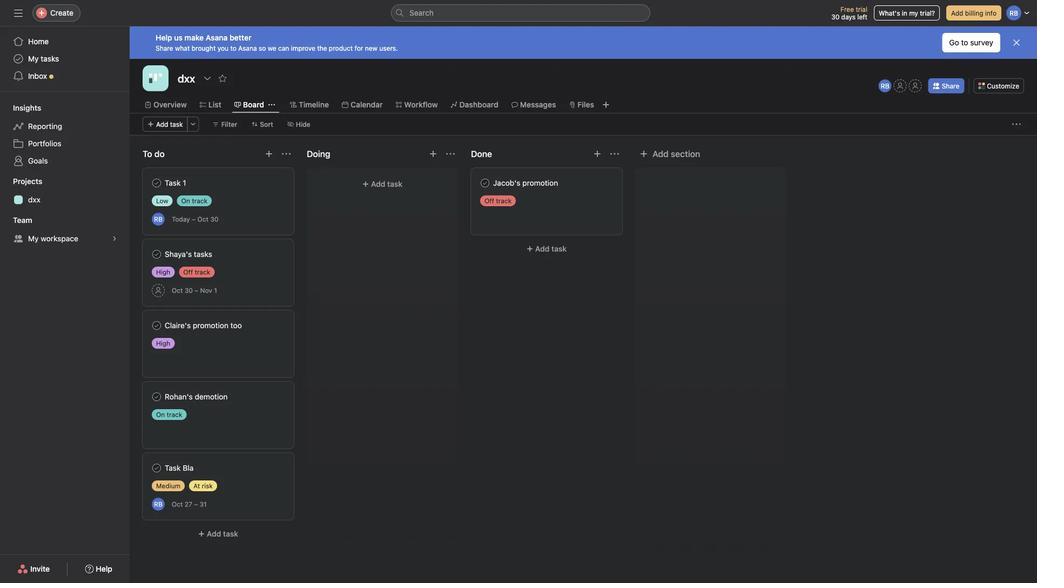 Task type: describe. For each thing, give the bounding box(es) containing it.
add inside button
[[951, 9, 963, 17]]

completed image for done
[[479, 177, 491, 190]]

2 high from the top
[[156, 340, 170, 347]]

insights element
[[0, 98, 130, 172]]

reporting
[[28, 122, 62, 131]]

task 1
[[165, 179, 186, 187]]

– for bla
[[194, 501, 198, 508]]

days
[[841, 13, 856, 21]]

rb button for task 1
[[152, 213, 165, 226]]

free
[[840, 5, 854, 13]]

calendar link
[[342, 99, 383, 111]]

board image
[[149, 72, 162, 85]]

off track for jacob's promotion
[[484, 197, 512, 205]]

hide
[[296, 120, 310, 128]]

completed checkbox for rohan's
[[150, 390, 163, 403]]

search button
[[391, 4, 650, 22]]

rohan's
[[165, 392, 193, 401]]

asana
[[238, 44, 257, 52]]

so
[[259, 44, 266, 52]]

completed checkbox for task
[[150, 177, 163, 190]]

add task image
[[265, 150, 273, 158]]

overview link
[[145, 99, 187, 111]]

1 vertical spatial 1
[[214, 287, 217, 294]]

workflow link
[[396, 99, 438, 111]]

0 vertical spatial rb button
[[879, 79, 892, 92]]

free trial 30 days left
[[831, 5, 867, 21]]

0 horizontal spatial more actions image
[[190, 121, 196, 127]]

at risk
[[193, 482, 213, 490]]

left
[[857, 13, 867, 21]]

go to survey button
[[942, 33, 1000, 52]]

risk
[[202, 482, 213, 490]]

tasks for my tasks
[[41, 54, 59, 63]]

track for high
[[195, 268, 210, 276]]

product
[[329, 44, 353, 52]]

medium
[[156, 482, 180, 490]]

goals link
[[6, 152, 123, 170]]

create button
[[32, 4, 80, 22]]

messages link
[[511, 99, 556, 111]]

us
[[174, 33, 183, 42]]

go to survey
[[949, 38, 993, 47]]

the
[[317, 44, 327, 52]]

add tab image
[[602, 100, 610, 109]]

my tasks
[[28, 54, 59, 63]]

today – oct 30
[[172, 216, 218, 223]]

rb for task bla
[[154, 501, 162, 508]]

sort button
[[246, 117, 278, 132]]

overview
[[153, 100, 187, 109]]

files link
[[569, 99, 594, 111]]

dashboard link
[[451, 99, 498, 111]]

jacob's promotion
[[493, 179, 558, 187]]

shaya's tasks
[[165, 250, 212, 259]]

portfolios link
[[6, 135, 123, 152]]

see details, my workspace image
[[111, 235, 118, 242]]

can
[[278, 44, 289, 52]]

trial?
[[920, 9, 935, 17]]

on for low
[[181, 197, 190, 205]]

portfolios
[[28, 139, 61, 148]]

help us make asana better share what brought you to asana so we can improve the product for new users.
[[156, 33, 398, 52]]

task for task 1
[[165, 179, 181, 187]]

workspace
[[41, 234, 78, 243]]

what's in my trial? button
[[874, 5, 940, 21]]

1 high from the top
[[156, 268, 170, 276]]

billing
[[965, 9, 983, 17]]

to inside "help us make asana better share what brought you to asana so we can improve the product for new users."
[[230, 44, 236, 52]]

search list box
[[391, 4, 650, 22]]

doing
[[307, 149, 330, 159]]

completed checkbox for claire's
[[150, 319, 163, 332]]

completed image for rohan's demotion
[[150, 390, 163, 403]]

dashboard
[[459, 100, 498, 109]]

task for task bla
[[165, 464, 181, 473]]

oct 30 – nov 1
[[172, 287, 217, 294]]

my workspace link
[[6, 230, 123, 247]]

teams element
[[0, 211, 130, 250]]

workflow
[[404, 100, 438, 109]]

shaya's
[[165, 250, 192, 259]]

asana better
[[206, 33, 251, 42]]

hide sidebar image
[[14, 9, 23, 17]]

improve
[[291, 44, 315, 52]]

completed checkbox for shaya's
[[150, 248, 163, 261]]

completed image for task bla
[[150, 462, 163, 475]]

filter button
[[208, 117, 242, 132]]

at
[[193, 482, 200, 490]]

to inside button
[[961, 38, 968, 47]]

users.
[[379, 44, 398, 52]]

off for jacob's promotion
[[484, 197, 494, 205]]

more section actions image
[[282, 150, 291, 158]]

dxx
[[28, 195, 40, 204]]

in
[[902, 9, 907, 17]]

add task image for doing
[[429, 150, 437, 158]]

customize button
[[973, 78, 1024, 93]]

rohan's demotion
[[165, 392, 228, 401]]

track for rohan's demotion
[[167, 411, 182, 419]]

team
[[13, 216, 32, 225]]

go
[[949, 38, 959, 47]]

jacob's
[[493, 179, 520, 187]]

track for low
[[192, 197, 207, 205]]

track for jacob's promotion
[[496, 197, 512, 205]]

projects
[[13, 177, 42, 186]]

claire's promotion too
[[165, 321, 242, 330]]

today
[[172, 216, 190, 223]]

oct for bla
[[172, 501, 183, 508]]

promotion for claire's
[[193, 321, 228, 330]]

goals
[[28, 156, 48, 165]]

list link
[[200, 99, 221, 111]]

filter
[[221, 120, 237, 128]]

projects button
[[0, 176, 42, 187]]



Task type: locate. For each thing, give the bounding box(es) containing it.
0 vertical spatial off track
[[484, 197, 512, 205]]

completed image up the medium at left bottom
[[150, 462, 163, 475]]

add section
[[652, 149, 700, 159]]

my inside "global" element
[[28, 54, 39, 63]]

0 vertical spatial 1
[[183, 179, 186, 187]]

1 vertical spatial oct
[[172, 287, 183, 294]]

1 vertical spatial task
[[165, 464, 181, 473]]

you
[[217, 44, 228, 52]]

2 task from the top
[[165, 464, 181, 473]]

2 vertical spatial 30
[[185, 287, 193, 294]]

1 horizontal spatial share
[[942, 82, 959, 90]]

help for help us make asana better share what brought you to asana so we can improve the product for new users.
[[156, 33, 172, 42]]

1 vertical spatial rb button
[[152, 213, 165, 226]]

1 vertical spatial rb
[[154, 216, 162, 223]]

off for high
[[183, 268, 193, 276]]

30 left days
[[831, 13, 839, 21]]

0 vertical spatial task
[[165, 179, 181, 187]]

info
[[985, 9, 996, 17]]

1
[[183, 179, 186, 187], [214, 287, 217, 294]]

completed image for shaya's tasks
[[150, 248, 163, 261]]

show options image
[[203, 74, 212, 83]]

on track up today – oct 30
[[181, 197, 207, 205]]

1 vertical spatial promotion
[[193, 321, 228, 330]]

3 completed image from the top
[[150, 390, 163, 403]]

0 horizontal spatial help
[[96, 565, 112, 574]]

my tasks link
[[6, 50, 123, 68]]

completed image for to do
[[150, 177, 163, 190]]

more section actions image for doing
[[446, 150, 455, 158]]

oct right today
[[197, 216, 208, 223]]

30 right today
[[210, 216, 218, 223]]

oct for tasks
[[172, 287, 183, 294]]

add section button
[[635, 144, 704, 164]]

0 vertical spatial high
[[156, 268, 170, 276]]

on track for low
[[181, 197, 207, 205]]

1 horizontal spatial promotion
[[522, 179, 558, 187]]

1 vertical spatial –
[[195, 287, 198, 294]]

1 vertical spatial high
[[156, 340, 170, 347]]

Completed checkbox
[[150, 177, 163, 190], [479, 177, 491, 190], [150, 248, 163, 261], [150, 390, 163, 403]]

completed checkbox for task
[[150, 462, 163, 475]]

track up today – oct 30
[[192, 197, 207, 205]]

0 vertical spatial on track
[[181, 197, 207, 205]]

2 vertical spatial rb button
[[152, 498, 165, 511]]

insights button
[[0, 103, 41, 113]]

home
[[28, 37, 49, 46]]

help
[[156, 33, 172, 42], [96, 565, 112, 574]]

off down shaya's tasks
[[183, 268, 193, 276]]

31
[[200, 501, 207, 508]]

– for tasks
[[195, 287, 198, 294]]

1 horizontal spatial 30
[[210, 216, 218, 223]]

promotion for jacob's
[[522, 179, 558, 187]]

to right the go
[[961, 38, 968, 47]]

oct left 27 at the left
[[172, 501, 183, 508]]

more section actions image
[[446, 150, 455, 158], [610, 150, 619, 158]]

completed checkbox up low on the top left
[[150, 177, 163, 190]]

0 horizontal spatial off track
[[183, 268, 210, 276]]

completed checkbox for jacob's
[[479, 177, 491, 190]]

tasks inside "global" element
[[41, 54, 59, 63]]

off track down 'jacob's'
[[484, 197, 512, 205]]

help for help
[[96, 565, 112, 574]]

0 horizontal spatial share
[[156, 44, 173, 52]]

survey
[[970, 38, 993, 47]]

off down 'jacob's'
[[484, 197, 494, 205]]

share left what
[[156, 44, 173, 52]]

–
[[192, 216, 196, 223], [195, 287, 198, 294], [194, 501, 198, 508]]

on for rohan's demotion
[[156, 411, 165, 419]]

on track for rohan's demotion
[[156, 411, 182, 419]]

completed checkbox up the medium at left bottom
[[150, 462, 163, 475]]

high down shaya's
[[156, 268, 170, 276]]

0 vertical spatial oct
[[197, 216, 208, 223]]

1 task from the top
[[165, 179, 181, 187]]

1 horizontal spatial on
[[181, 197, 190, 205]]

1 up today
[[183, 179, 186, 187]]

timeline link
[[290, 99, 329, 111]]

2 vertical spatial –
[[194, 501, 198, 508]]

completed image up low on the top left
[[150, 177, 163, 190]]

demotion
[[195, 392, 228, 401]]

1 horizontal spatial off track
[[484, 197, 512, 205]]

sort
[[260, 120, 273, 128]]

2 horizontal spatial 30
[[831, 13, 839, 21]]

completed checkbox left "claire's"
[[150, 319, 163, 332]]

1 horizontal spatial tasks
[[194, 250, 212, 259]]

what's
[[879, 9, 900, 17]]

tab actions image
[[268, 102, 275, 108]]

0 vertical spatial share
[[156, 44, 173, 52]]

0 horizontal spatial off
[[183, 268, 193, 276]]

high down "claire's"
[[156, 340, 170, 347]]

rb
[[881, 82, 889, 90], [154, 216, 162, 223], [154, 501, 162, 508]]

create
[[50, 8, 73, 17]]

task bla
[[165, 464, 194, 473]]

oct left nov
[[172, 287, 183, 294]]

1 horizontal spatial help
[[156, 33, 172, 42]]

make
[[185, 33, 204, 42]]

0 horizontal spatial promotion
[[193, 321, 228, 330]]

4 completed image from the top
[[150, 462, 163, 475]]

track up nov
[[195, 268, 210, 276]]

– right today
[[192, 216, 196, 223]]

insights
[[13, 103, 41, 112]]

promotion left too
[[193, 321, 228, 330]]

track down rohan's
[[167, 411, 182, 419]]

off track up oct 30 – nov 1
[[183, 268, 210, 276]]

Completed checkbox
[[150, 319, 163, 332], [150, 462, 163, 475]]

help inside "help us make asana better share what brought you to asana so we can improve the product for new users."
[[156, 33, 172, 42]]

projects element
[[0, 172, 130, 211]]

1 horizontal spatial off
[[484, 197, 494, 205]]

0 vertical spatial help
[[156, 33, 172, 42]]

0 vertical spatial off
[[484, 197, 494, 205]]

off track for high
[[183, 268, 210, 276]]

2 vertical spatial rb
[[154, 501, 162, 508]]

files
[[578, 100, 594, 109]]

home link
[[6, 33, 123, 50]]

1 completed image from the left
[[150, 177, 163, 190]]

0 horizontal spatial to
[[230, 44, 236, 52]]

2 completed image from the top
[[150, 319, 163, 332]]

1 horizontal spatial completed image
[[479, 177, 491, 190]]

share button
[[928, 78, 964, 93]]

we
[[268, 44, 276, 52]]

30
[[831, 13, 839, 21], [210, 216, 218, 223], [185, 287, 193, 294]]

30 inside free trial 30 days left
[[831, 13, 839, 21]]

to right you
[[230, 44, 236, 52]]

to do
[[143, 149, 165, 159]]

2 more section actions image from the left
[[610, 150, 619, 158]]

30 left nov
[[185, 287, 193, 294]]

1 right nov
[[214, 287, 217, 294]]

task
[[165, 179, 181, 187], [165, 464, 181, 473]]

0 horizontal spatial 30
[[185, 287, 193, 294]]

2 vertical spatial oct
[[172, 501, 183, 508]]

tasks right shaya's
[[194, 250, 212, 259]]

more actions image down customize
[[1012, 120, 1021, 129]]

2 my from the top
[[28, 234, 39, 243]]

for
[[355, 44, 363, 52]]

add billing info button
[[946, 5, 1001, 21]]

share inside "help us make asana better share what brought you to asana so we can improve the product for new users."
[[156, 44, 173, 52]]

tasks for shaya's tasks
[[194, 250, 212, 259]]

1 add task image from the left
[[429, 150, 437, 158]]

share down the go
[[942, 82, 959, 90]]

completed image for claire's promotion too
[[150, 319, 163, 332]]

1 horizontal spatial more section actions image
[[610, 150, 619, 158]]

promotion right 'jacob's'
[[522, 179, 558, 187]]

brought
[[192, 44, 216, 52]]

add task image for done
[[593, 150, 602, 158]]

1 horizontal spatial 1
[[214, 287, 217, 294]]

1 my from the top
[[28, 54, 39, 63]]

completed image left "claire's"
[[150, 319, 163, 332]]

help button
[[78, 560, 119, 579]]

completed checkbox left rohan's
[[150, 390, 163, 403]]

1 vertical spatial tasks
[[194, 250, 212, 259]]

1 horizontal spatial add task image
[[593, 150, 602, 158]]

new
[[365, 44, 377, 52]]

add task image left done on the left top of page
[[429, 150, 437, 158]]

completed image left shaya's
[[150, 248, 163, 261]]

share inside button
[[942, 82, 959, 90]]

on down rohan's
[[156, 411, 165, 419]]

completed image left 'jacob's'
[[479, 177, 491, 190]]

done
[[471, 149, 492, 159]]

banner
[[130, 26, 1037, 59]]

1 horizontal spatial to
[[961, 38, 968, 47]]

dismiss image
[[1012, 38, 1021, 47]]

rb for task 1
[[154, 216, 162, 223]]

reporting link
[[6, 118, 123, 135]]

1 vertical spatial off
[[183, 268, 193, 276]]

0 vertical spatial –
[[192, 216, 196, 223]]

inbox link
[[6, 68, 123, 85]]

oct 27 – 31
[[172, 501, 207, 508]]

0 horizontal spatial 1
[[183, 179, 186, 187]]

1 vertical spatial my
[[28, 234, 39, 243]]

low
[[156, 197, 168, 205]]

my down team
[[28, 234, 39, 243]]

list
[[208, 100, 221, 109]]

– left the 31
[[194, 501, 198, 508]]

2 add task image from the left
[[593, 150, 602, 158]]

share
[[156, 44, 173, 52], [942, 82, 959, 90]]

tasks down home
[[41, 54, 59, 63]]

None text field
[[175, 69, 198, 88]]

trial
[[856, 5, 867, 13]]

completed image left rohan's
[[150, 390, 163, 403]]

off
[[484, 197, 494, 205], [183, 268, 193, 276]]

1 horizontal spatial more actions image
[[1012, 120, 1021, 129]]

1 vertical spatial off track
[[183, 268, 210, 276]]

task
[[170, 120, 183, 128], [387, 180, 402, 188], [551, 244, 567, 253], [223, 530, 238, 538]]

task left bla
[[165, 464, 181, 473]]

help inside dropdown button
[[96, 565, 112, 574]]

add task image down add tab "image"
[[593, 150, 602, 158]]

1 vertical spatial on
[[156, 411, 165, 419]]

what's in my trial?
[[879, 9, 935, 17]]

more section actions image for done
[[610, 150, 619, 158]]

my for my workspace
[[28, 234, 39, 243]]

0 vertical spatial on
[[181, 197, 190, 205]]

add to starred image
[[218, 74, 227, 83]]

messages
[[520, 100, 556, 109]]

on
[[181, 197, 190, 205], [156, 411, 165, 419]]

1 vertical spatial help
[[96, 565, 112, 574]]

0 vertical spatial rb
[[881, 82, 889, 90]]

2 completed checkbox from the top
[[150, 462, 163, 475]]

add inside button
[[652, 149, 669, 159]]

1 vertical spatial 30
[[210, 216, 218, 223]]

add billing info
[[951, 9, 996, 17]]

team button
[[0, 215, 32, 226]]

customize
[[987, 82, 1019, 90]]

0 vertical spatial promotion
[[522, 179, 558, 187]]

add task
[[156, 120, 183, 128], [371, 180, 402, 188], [535, 244, 567, 253], [207, 530, 238, 538]]

rb button for task bla
[[152, 498, 165, 511]]

0 horizontal spatial more section actions image
[[446, 150, 455, 158]]

– left nov
[[195, 287, 198, 294]]

0 vertical spatial tasks
[[41, 54, 59, 63]]

board link
[[234, 99, 264, 111]]

completed checkbox left 'jacob's'
[[479, 177, 491, 190]]

completed image
[[150, 248, 163, 261], [150, 319, 163, 332], [150, 390, 163, 403], [150, 462, 163, 475]]

on track
[[181, 197, 207, 205], [156, 411, 182, 419]]

0 vertical spatial my
[[28, 54, 39, 63]]

0 vertical spatial completed checkbox
[[150, 319, 163, 332]]

0 horizontal spatial completed image
[[150, 177, 163, 190]]

promotion
[[522, 179, 558, 187], [193, 321, 228, 330]]

1 completed checkbox from the top
[[150, 319, 163, 332]]

rb button
[[879, 79, 892, 92], [152, 213, 165, 226], [152, 498, 165, 511]]

on up today
[[181, 197, 190, 205]]

add
[[951, 9, 963, 17], [156, 120, 168, 128], [652, 149, 669, 159], [371, 180, 385, 188], [535, 244, 549, 253], [207, 530, 221, 538]]

0 vertical spatial 30
[[831, 13, 839, 21]]

1 completed image from the top
[[150, 248, 163, 261]]

off track
[[484, 197, 512, 205], [183, 268, 210, 276]]

1 vertical spatial completed checkbox
[[150, 462, 163, 475]]

completed image
[[150, 177, 163, 190], [479, 177, 491, 190]]

board
[[243, 100, 264, 109]]

banner containing help us make asana better
[[130, 26, 1037, 59]]

what
[[175, 44, 190, 52]]

0 horizontal spatial on
[[156, 411, 165, 419]]

0 horizontal spatial add task image
[[429, 150, 437, 158]]

my
[[28, 54, 39, 63], [28, 234, 39, 243]]

timeline
[[299, 100, 329, 109]]

my up inbox at the top left of page
[[28, 54, 39, 63]]

1 more section actions image from the left
[[446, 150, 455, 158]]

nov
[[200, 287, 212, 294]]

1 vertical spatial on track
[[156, 411, 182, 419]]

2 completed image from the left
[[479, 177, 491, 190]]

0 horizontal spatial tasks
[[41, 54, 59, 63]]

1 vertical spatial share
[[942, 82, 959, 90]]

more actions image
[[1012, 120, 1021, 129], [190, 121, 196, 127]]

global element
[[0, 26, 130, 91]]

on track down rohan's
[[156, 411, 182, 419]]

my for my tasks
[[28, 54, 39, 63]]

track
[[192, 197, 207, 205], [496, 197, 512, 205], [195, 268, 210, 276], [167, 411, 182, 419]]

invite
[[30, 565, 50, 574]]

completed checkbox left shaya's
[[150, 248, 163, 261]]

task up low on the top left
[[165, 179, 181, 187]]

my
[[909, 9, 918, 17]]

more actions image left "filter" dropdown button
[[190, 121, 196, 127]]

add task image
[[429, 150, 437, 158], [593, 150, 602, 158]]

track down 'jacob's'
[[496, 197, 512, 205]]

my inside teams element
[[28, 234, 39, 243]]

search
[[409, 8, 434, 17]]

invite button
[[10, 560, 57, 579]]



Task type: vqa. For each thing, say whether or not it's contained in the screenshot.
leftmost Completed checkbox
no



